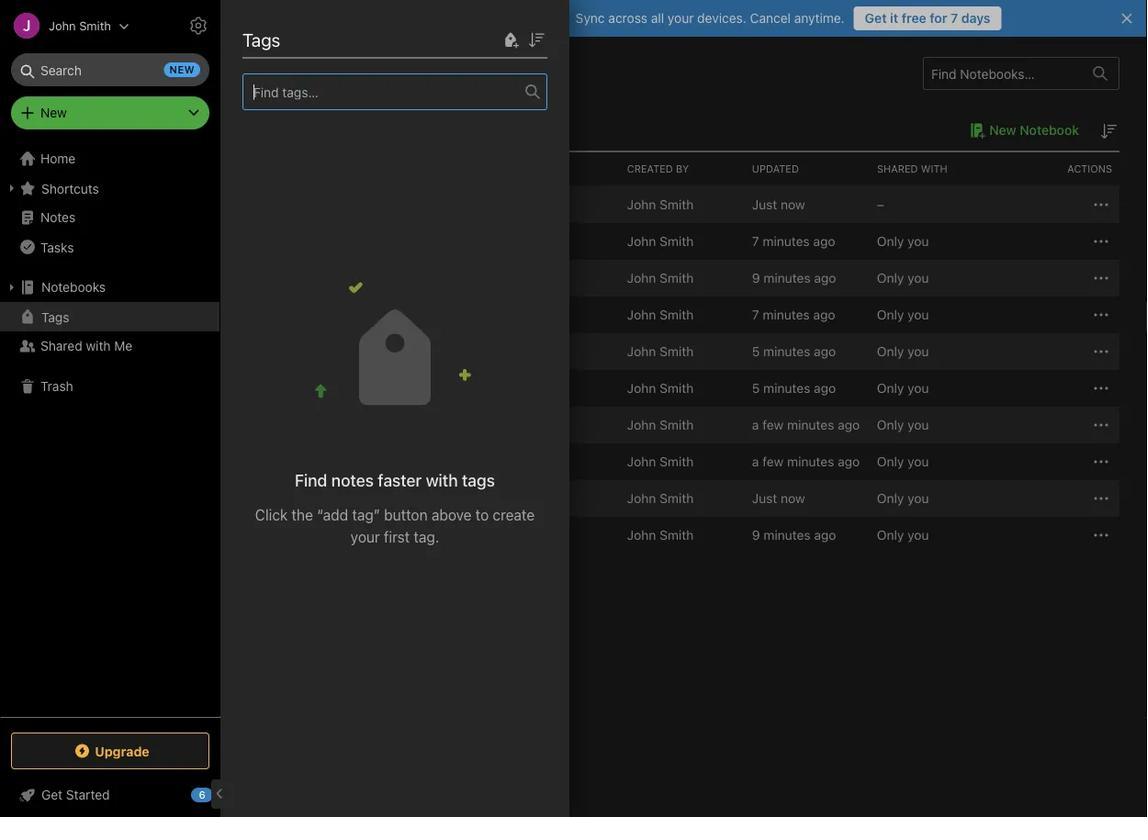 Task type: locate. For each thing, give the bounding box(es) containing it.
Search text field
[[24, 53, 197, 86]]

smith inside 'note 5' row
[[660, 381, 694, 396]]

only
[[877, 234, 904, 249], [877, 271, 904, 286], [877, 307, 904, 322], [877, 344, 904, 359], [877, 381, 904, 396], [877, 418, 904, 433], [877, 454, 904, 469], [877, 491, 904, 506], [877, 528, 904, 543]]

1 a few minutes ago from the top
[[752, 418, 860, 433]]

1 vertical spatial now
[[781, 491, 805, 506]]

1 just now from the top
[[752, 197, 805, 212]]

to
[[476, 506, 489, 523], [349, 528, 361, 543]]

1 horizontal spatial new
[[990, 123, 1017, 138]]

7 minutes ago for note 3 row
[[752, 307, 836, 322]]

7 down note 2 row
[[752, 307, 759, 322]]

john smith up search text box
[[49, 19, 111, 33]]

1 horizontal spatial get
[[865, 11, 887, 26]]

only for note 8 row at the bottom of page
[[877, 454, 904, 469]]

you for note 9 row
[[908, 491, 929, 506]]

note 4 row
[[248, 333, 1120, 370]]

for right free
[[930, 11, 948, 26]]

notebooks
[[248, 62, 336, 84], [41, 280, 106, 295]]

0 vertical spatial a few minutes ago
[[752, 418, 860, 433]]

a
[[752, 418, 759, 433], [752, 454, 759, 469]]

only you for note 4 row
[[877, 344, 929, 359]]

note 5 row
[[248, 370, 1120, 407]]

9
[[752, 271, 760, 286], [337, 491, 345, 506], [752, 528, 760, 543]]

your inside click the "add tag" button above to create your first tag.
[[351, 528, 380, 545]]

days
[[962, 11, 991, 26]]

7 inside the note 1 row
[[752, 234, 759, 249]]

only you inside note 7 row
[[877, 418, 929, 433]]

1 horizontal spatial tags
[[243, 28, 281, 50]]

0 horizontal spatial get
[[41, 788, 63, 803]]

updated button
[[745, 153, 870, 186]]

john inside note 2 row
[[627, 271, 656, 286]]

only you for things to do row
[[877, 528, 929, 543]]

above
[[432, 506, 472, 523]]

few inside note 8 row
[[763, 454, 784, 469]]

smith down created by button
[[660, 197, 694, 212]]

just inside note 9 row
[[752, 491, 777, 506]]

sort options image
[[526, 29, 548, 51]]

2 a from the top
[[752, 454, 759, 469]]

with up above
[[426, 470, 458, 490]]

john
[[49, 19, 76, 33], [627, 197, 656, 212], [627, 234, 656, 249], [627, 271, 656, 286], [627, 307, 656, 322], [627, 344, 656, 359], [627, 381, 656, 396], [627, 418, 656, 433], [627, 454, 656, 469], [627, 491, 656, 506], [627, 528, 656, 543]]

you inside note 2 row
[[908, 271, 929, 286]]

a few minutes ago
[[752, 418, 860, 433], [752, 454, 860, 469]]

smith
[[79, 19, 111, 33], [660, 197, 694, 212], [660, 234, 694, 249], [660, 271, 694, 286], [660, 307, 694, 322], [660, 344, 694, 359], [660, 381, 694, 396], [660, 418, 694, 433], [660, 454, 694, 469], [660, 491, 694, 506], [660, 528, 694, 543]]

trash link
[[0, 372, 220, 401]]

new left notebook
[[990, 123, 1017, 138]]

only you inside note 9 row
[[877, 491, 929, 506]]

click the "add tag" button above to create your first tag.
[[255, 506, 535, 545]]

8 you from the top
[[908, 491, 929, 506]]

just down note 8 row at the bottom of page
[[752, 491, 777, 506]]

home
[[40, 151, 76, 166]]

minutes inside note 4 row
[[764, 344, 811, 359]]

you inside things to do row
[[908, 528, 929, 543]]

only you inside note 2 row
[[877, 271, 929, 286]]

smith for note 8 row at the bottom of page
[[660, 454, 694, 469]]

john smith down created by on the top right of page
[[627, 197, 694, 212]]

a down 'note 5' row
[[752, 418, 759, 433]]

new for new notebook
[[990, 123, 1017, 138]]

john inside account field
[[49, 19, 76, 33]]

john up search text box
[[49, 19, 76, 33]]

2 only from the top
[[877, 271, 904, 286]]

5 inside note 4 row
[[752, 344, 760, 359]]

you inside note 9 row
[[908, 491, 929, 506]]

1 vertical spatial few
[[763, 454, 784, 469]]

you inside the note 1 row
[[908, 234, 929, 249]]

1 7 minutes ago from the top
[[752, 234, 836, 249]]

new
[[170, 64, 195, 76]]

get left the it
[[865, 11, 887, 26]]

john smith down note 7 row
[[627, 454, 694, 469]]

9 minutes ago
[[752, 271, 836, 286], [752, 528, 836, 543]]

only inside 'note 5' row
[[877, 381, 904, 396]]

just now
[[752, 197, 805, 212], [752, 491, 805, 506]]

1 horizontal spatial your
[[668, 11, 694, 26]]

john down note 4 row
[[627, 381, 656, 396]]

0 vertical spatial just
[[752, 197, 777, 212]]

0 vertical spatial now
[[781, 197, 805, 212]]

smith up search text box
[[79, 19, 111, 33]]

minutes inside note 2 row
[[764, 271, 811, 286]]

0 vertical spatial new
[[40, 105, 67, 120]]

1 horizontal spatial with
[[426, 470, 458, 490]]

5 for note 4 row
[[752, 344, 760, 359]]

1 you from the top
[[908, 234, 929, 249]]

john inside 'note 5' row
[[627, 381, 656, 396]]

just now inside note 9 row
[[752, 491, 805, 506]]

shared with me link
[[0, 332, 220, 361]]

john down note 3 row
[[627, 344, 656, 359]]

john smith inside the first notebook row
[[627, 197, 694, 212]]

7 minutes ago inside note 3 row
[[752, 307, 836, 322]]

few
[[763, 418, 784, 433], [763, 454, 784, 469]]

note down find
[[305, 491, 334, 506]]

you inside note 4 row
[[908, 344, 929, 359]]

your for devices.
[[668, 11, 694, 26]]

7 inside button
[[951, 11, 958, 26]]

8 only you from the top
[[877, 491, 929, 506]]

john inside note 9 row
[[627, 491, 656, 506]]

2 only you from the top
[[877, 271, 929, 286]]

new inside popup button
[[40, 105, 67, 120]]

only you for note 2 row
[[877, 271, 929, 286]]

0 horizontal spatial your
[[351, 528, 380, 545]]

5 minutes ago inside 'note 5' row
[[752, 381, 836, 396]]

only inside note 8 row
[[877, 454, 904, 469]]

john smith down note 4 row
[[627, 381, 694, 396]]

only for note 3 row
[[877, 307, 904, 322]]

1 now from the top
[[781, 197, 805, 212]]

2 7 minutes ago from the top
[[752, 307, 836, 322]]

minutes inside note 8 row
[[787, 454, 835, 469]]

Sort field
[[526, 28, 548, 51]]

john down created
[[627, 197, 656, 212]]

2 vertical spatial 9
[[752, 528, 760, 543]]

1 vertical spatial to
[[349, 528, 361, 543]]

john smith for 'note 5' row
[[627, 381, 694, 396]]

you for 'note 5' row
[[908, 381, 929, 396]]

minutes
[[763, 234, 810, 249], [764, 271, 811, 286], [763, 307, 810, 322], [764, 344, 811, 359], [764, 381, 811, 396], [787, 418, 835, 433], [787, 454, 835, 469], [764, 528, 811, 543]]

tag.
[[414, 528, 439, 545]]

by
[[676, 163, 689, 175]]

smith inside the note 1 row
[[660, 234, 694, 249]]

click to collapse image
[[214, 784, 227, 806]]

3 only you from the top
[[877, 307, 929, 322]]

1 for from the left
[[518, 11, 535, 26]]

0 horizontal spatial with
[[86, 339, 111, 354]]

john inside note 7 row
[[627, 418, 656, 433]]

2 for from the left
[[930, 11, 948, 26]]

tags
[[243, 28, 281, 50], [41, 309, 69, 325]]

john for note 3 row
[[627, 307, 656, 322]]

smith for the note 1 row
[[660, 234, 694, 249]]

john for things to do row
[[627, 528, 656, 543]]

only you
[[877, 234, 929, 249], [877, 271, 929, 286], [877, 307, 929, 322], [877, 344, 929, 359], [877, 381, 929, 396], [877, 418, 929, 433], [877, 454, 929, 469], [877, 491, 929, 506], [877, 528, 929, 543]]

row group
[[248, 187, 1120, 554]]

1 only from the top
[[877, 234, 904, 249]]

minutes inside note 7 row
[[787, 418, 835, 433]]

0 vertical spatial 9 minutes ago
[[752, 271, 836, 286]]

john down the first notebook row
[[627, 234, 656, 249]]

note up find
[[305, 381, 334, 396]]

john down note 2 row
[[627, 307, 656, 322]]

john smith inside note 7 row
[[627, 418, 694, 433]]

1 vertical spatial get
[[41, 788, 63, 803]]

9 down notes
[[337, 491, 345, 506]]

your
[[668, 11, 694, 26], [351, 528, 380, 545]]

minutes for the note 1 row
[[763, 234, 810, 249]]

only you inside things to do row
[[877, 528, 929, 543]]

0 vertical spatial just now
[[752, 197, 805, 212]]

1 9 minutes ago from the top
[[752, 271, 836, 286]]

ago inside note 7 row
[[838, 418, 860, 433]]

0 vertical spatial with
[[86, 339, 111, 354]]

you
[[908, 234, 929, 249], [908, 271, 929, 286], [908, 307, 929, 322], [908, 344, 929, 359], [908, 381, 929, 396], [908, 418, 929, 433], [908, 454, 929, 469], [908, 491, 929, 506], [908, 528, 929, 543]]

4 you from the top
[[908, 344, 929, 359]]

john smith for things to do row
[[627, 528, 694, 543]]

9 inside things to do row
[[752, 528, 760, 543]]

now inside note 9 row
[[781, 491, 805, 506]]

7 down updated
[[752, 234, 759, 249]]

9 only from the top
[[877, 528, 904, 543]]

6 only you from the top
[[877, 418, 929, 433]]

your down the tag"
[[351, 528, 380, 545]]

9 minutes ago inside things to do row
[[752, 528, 836, 543]]

only inside things to do row
[[877, 528, 904, 543]]

me
[[114, 339, 133, 354]]

new up the home
[[40, 105, 67, 120]]

1 vertical spatial notebooks
[[41, 280, 106, 295]]

1 few from the top
[[763, 418, 784, 433]]

1 note from the top
[[305, 381, 334, 396]]

to right above
[[476, 506, 489, 523]]

0 vertical spatial 7 minutes ago
[[752, 234, 836, 249]]

5 inside note 5 button
[[337, 381, 345, 396]]

smith inside things to do row
[[660, 528, 694, 543]]

a inside note 7 row
[[752, 418, 759, 433]]

1 vertical spatial 9
[[337, 491, 345, 506]]

5 minutes ago for note 4 row
[[752, 344, 836, 359]]

note inside 'button'
[[305, 491, 334, 506]]

2 9 minutes ago from the top
[[752, 528, 836, 543]]

0 horizontal spatial new
[[40, 105, 67, 120]]

things
[[305, 528, 345, 543]]

9 you from the top
[[908, 528, 929, 543]]

3 only from the top
[[877, 307, 904, 322]]

now
[[781, 197, 805, 212], [781, 491, 805, 506]]

notes
[[331, 470, 374, 490]]

note inside button
[[305, 381, 334, 396]]

note
[[305, 381, 334, 396], [305, 491, 334, 506]]

0 vertical spatial get
[[865, 11, 887, 26]]

1 vertical spatial note
[[305, 491, 334, 506]]

smith down note 8 row at the bottom of page
[[660, 491, 694, 506]]

row group containing john smith
[[248, 187, 1120, 554]]

tags up shared
[[41, 309, 69, 325]]

you inside note 3 row
[[908, 307, 929, 322]]

john down 'note 5' row
[[627, 418, 656, 433]]

5 minutes ago inside note 4 row
[[752, 344, 836, 359]]

with
[[86, 339, 111, 354], [426, 470, 458, 490]]

ago inside 'note 5' row
[[814, 381, 836, 396]]

0 horizontal spatial tags
[[41, 309, 69, 325]]

shared with
[[877, 163, 948, 175]]

john smith for note 7 row
[[627, 418, 694, 433]]

john smith inside the note 1 row
[[627, 234, 694, 249]]

6 you from the top
[[908, 418, 929, 433]]

john smith down note 8 row at the bottom of page
[[627, 491, 694, 506]]

new for new
[[40, 105, 67, 120]]

9 inside note 2 row
[[752, 271, 760, 286]]

only you inside note 3 row
[[877, 307, 929, 322]]

john smith
[[49, 19, 111, 33], [627, 197, 694, 212], [627, 234, 694, 249], [627, 271, 694, 286], [627, 307, 694, 322], [627, 344, 694, 359], [627, 381, 694, 396], [627, 418, 694, 433], [627, 454, 694, 469], [627, 491, 694, 506], [627, 528, 694, 543]]

john smith down 'note 5' row
[[627, 418, 694, 433]]

1 vertical spatial just
[[752, 491, 777, 506]]

9 only you from the top
[[877, 528, 929, 543]]

john smith for note 4 row
[[627, 344, 694, 359]]

5 for 'note 5' row
[[752, 381, 760, 396]]

0 vertical spatial 5 minutes ago
[[752, 344, 836, 359]]

1 only you from the top
[[877, 234, 929, 249]]

just
[[752, 197, 777, 212], [752, 491, 777, 506]]

john down note 8 row at the bottom of page
[[627, 491, 656, 506]]

9 minutes ago inside note 2 row
[[752, 271, 836, 286]]

1 vertical spatial 9 minutes ago
[[752, 528, 836, 543]]

only inside note 4 row
[[877, 344, 904, 359]]

2 vertical spatial 7
[[752, 307, 759, 322]]

tags right settings image
[[243, 28, 281, 50]]

only for things to do row
[[877, 528, 904, 543]]

5 minutes ago
[[752, 344, 836, 359], [752, 381, 836, 396]]

john smith down the note 1 row
[[627, 271, 694, 286]]

only you inside the note 1 row
[[877, 234, 929, 249]]

tags button
[[0, 302, 220, 332]]

8 only from the top
[[877, 491, 904, 506]]

updated
[[752, 163, 799, 175]]

5
[[752, 344, 760, 359], [752, 381, 760, 396], [337, 381, 345, 396]]

1 vertical spatial 7
[[752, 234, 759, 249]]

get left started
[[41, 788, 63, 803]]

0 vertical spatial your
[[668, 11, 694, 26]]

with left me in the left top of the page
[[86, 339, 111, 354]]

Account field
[[0, 7, 130, 44]]

try evernote personal for free: sync across all your devices. cancel anytime.
[[382, 11, 845, 26]]

7 only from the top
[[877, 454, 904, 469]]

smith down note 3 row
[[660, 344, 694, 359]]

first notebook row
[[248, 187, 1120, 223]]

9 down note 9 row
[[752, 528, 760, 543]]

0 vertical spatial notebooks
[[248, 62, 336, 84]]

0 vertical spatial 9
[[752, 271, 760, 286]]

smith inside note 7 row
[[660, 418, 694, 433]]

get inside button
[[865, 11, 887, 26]]

0 horizontal spatial for
[[518, 11, 535, 26]]

9 down the note 1 row
[[752, 271, 760, 286]]

john smith down note 2 row
[[627, 307, 694, 322]]

a inside note 8 row
[[752, 454, 759, 469]]

only inside note 2 row
[[877, 271, 904, 286]]

find
[[295, 470, 327, 490]]

only you inside 'note 5' row
[[877, 381, 929, 396]]

for up sort field
[[518, 11, 535, 26]]

ago inside note 3 row
[[813, 307, 836, 322]]

note 7 row
[[248, 407, 1120, 444]]

john smith inside things to do row
[[627, 528, 694, 543]]

1 vertical spatial 5 minutes ago
[[752, 381, 836, 396]]

john inside note 3 row
[[627, 307, 656, 322]]

just now for –
[[752, 197, 805, 212]]

click
[[255, 506, 288, 523]]

smith down note 7 row
[[660, 454, 694, 469]]

john smith down the first notebook row
[[627, 234, 694, 249]]

created by button
[[620, 153, 745, 186]]

a few minutes ago inside note 7 row
[[752, 418, 860, 433]]

smith down note 2 row
[[660, 307, 694, 322]]

2 just now from the top
[[752, 491, 805, 506]]

get for get it free for 7 days
[[865, 11, 887, 26]]

notes
[[40, 210, 76, 225]]

shortcuts button
[[0, 174, 220, 203]]

7 you from the top
[[908, 454, 929, 469]]

5 only from the top
[[877, 381, 904, 396]]

new notebook
[[990, 123, 1080, 138]]

7 minutes ago inside the note 1 row
[[752, 234, 836, 249]]

ago inside things to do row
[[814, 528, 836, 543]]

new notebook button
[[964, 119, 1080, 141]]

get it free for 7 days
[[865, 11, 991, 26]]

minutes inside the note 1 row
[[763, 234, 810, 249]]

john inside note 8 row
[[627, 454, 656, 469]]

just inside the first notebook row
[[752, 197, 777, 212]]

minutes for note 3 row
[[763, 307, 810, 322]]

john inside things to do row
[[627, 528, 656, 543]]

created by
[[627, 163, 689, 175]]

only inside note 7 row
[[877, 418, 904, 433]]

john smith inside note 8 row
[[627, 454, 694, 469]]

2 now from the top
[[781, 491, 805, 506]]

faster
[[378, 470, 422, 490]]

1 vertical spatial your
[[351, 528, 380, 545]]

new button
[[11, 96, 209, 130]]

smith down note 9 row
[[660, 528, 694, 543]]

notebooks element
[[220, 37, 1147, 818]]

2 a few minutes ago from the top
[[752, 454, 860, 469]]

1 horizontal spatial to
[[476, 506, 489, 523]]

smith inside note 2 row
[[660, 271, 694, 286]]

smith inside note 4 row
[[660, 344, 694, 359]]

9 minutes ago for note 2 row
[[752, 271, 836, 286]]

4 only you from the top
[[877, 344, 929, 359]]

john smith down note 9 row
[[627, 528, 694, 543]]

1 vertical spatial a few minutes ago
[[752, 454, 860, 469]]

few inside note 7 row
[[763, 418, 784, 433]]

Find tags… text field
[[243, 80, 526, 104]]

tree
[[0, 144, 220, 717]]

minutes inside note 3 row
[[763, 307, 810, 322]]

smith for note 7 row
[[660, 418, 694, 433]]

minutes for note 4 row
[[764, 344, 811, 359]]

just down updated
[[752, 197, 777, 212]]

note 9 button
[[278, 488, 345, 510]]

notebooks inside tree
[[41, 280, 106, 295]]

2 just from the top
[[752, 491, 777, 506]]

your right all on the right top of the page
[[668, 11, 694, 26]]

get
[[865, 11, 887, 26], [41, 788, 63, 803]]

actions button
[[995, 153, 1120, 186]]

for
[[518, 11, 535, 26], [930, 11, 948, 26]]

the
[[292, 506, 313, 523]]

smith down note 4 row
[[660, 381, 694, 396]]

1 a from the top
[[752, 418, 759, 433]]

ago inside the note 1 row
[[813, 234, 836, 249]]

1 vertical spatial a
[[752, 454, 759, 469]]

ago for 'note 5' row
[[814, 381, 836, 396]]

john smith inside 'note 5' row
[[627, 381, 694, 396]]

6 only from the top
[[877, 418, 904, 433]]

a down note 7 row
[[752, 454, 759, 469]]

john smith inside note 4 row
[[627, 344, 694, 359]]

john for note 7 row
[[627, 418, 656, 433]]

you inside note 8 row
[[908, 454, 929, 469]]

3 you from the top
[[908, 307, 929, 322]]

get for get started
[[41, 788, 63, 803]]

john down the note 1 row
[[627, 271, 656, 286]]

1 horizontal spatial for
[[930, 11, 948, 26]]

tag"
[[352, 506, 380, 523]]

minutes inside things to do row
[[764, 528, 811, 543]]

ago for things to do row
[[814, 528, 836, 543]]

0 vertical spatial a
[[752, 418, 759, 433]]

7 left "days"
[[951, 11, 958, 26]]

find notes faster with tags
[[295, 470, 495, 490]]

few for note 8 row at the bottom of page
[[763, 454, 784, 469]]

0 vertical spatial note
[[305, 381, 334, 396]]

1 vertical spatial new
[[990, 123, 1017, 138]]

0 horizontal spatial notebooks
[[41, 280, 106, 295]]

john down note 9 row
[[627, 528, 656, 543]]

john smith down note 3 row
[[627, 344, 694, 359]]

0 vertical spatial few
[[763, 418, 784, 433]]

0 horizontal spatial to
[[349, 528, 361, 543]]

john for the first notebook row
[[627, 197, 656, 212]]

john for note 2 row
[[627, 271, 656, 286]]

7 only you from the top
[[877, 454, 929, 469]]

smith for things to do row
[[660, 528, 694, 543]]

to inside click the "add tag" button above to create your first tag.
[[476, 506, 489, 523]]

2 few from the top
[[763, 454, 784, 469]]

only inside note 3 row
[[877, 307, 904, 322]]

get inside help and learning task checklist field
[[41, 788, 63, 803]]

7
[[951, 11, 958, 26], [752, 234, 759, 249], [752, 307, 759, 322]]

ago
[[813, 234, 836, 249], [814, 271, 836, 286], [813, 307, 836, 322], [814, 344, 836, 359], [814, 381, 836, 396], [838, 418, 860, 433], [838, 454, 860, 469], [814, 528, 836, 543]]

john smith inside note 3 row
[[627, 307, 694, 322]]

Find Notebooks… text field
[[924, 59, 1082, 88]]

smith down 'note 5' row
[[660, 418, 694, 433]]

a few minutes ago inside note 8 row
[[752, 454, 860, 469]]

a few minutes ago for note 7 row
[[752, 418, 860, 433]]

john down note 7 row
[[627, 454, 656, 469]]

smith down the note 1 row
[[660, 271, 694, 286]]

upgrade button
[[11, 733, 209, 770]]

0 vertical spatial 7
[[951, 11, 958, 26]]

shared
[[40, 339, 82, 354]]

5 only you from the top
[[877, 381, 929, 396]]

smith inside note 3 row
[[660, 307, 694, 322]]

2 5 minutes ago from the top
[[752, 381, 836, 396]]

notebook
[[1020, 123, 1080, 138]]

you for note 2 row
[[908, 271, 929, 286]]

4 only from the top
[[877, 344, 904, 359]]

9 for note 2 row
[[752, 271, 760, 286]]

new search field
[[24, 53, 200, 86]]

john smith for the first notebook row
[[627, 197, 694, 212]]

7 inside note 3 row
[[752, 307, 759, 322]]

5 you from the top
[[908, 381, 929, 396]]

only you inside note 4 row
[[877, 344, 929, 359]]

smith inside note 8 row
[[660, 454, 694, 469]]

only for note 7 row
[[877, 418, 904, 433]]

1 vertical spatial 7 minutes ago
[[752, 307, 836, 322]]

1 vertical spatial just now
[[752, 491, 805, 506]]

ago inside note 4 row
[[814, 344, 836, 359]]

do
[[364, 528, 379, 543]]

ago inside note 8 row
[[838, 454, 860, 469]]

you inside note 7 row
[[908, 418, 929, 433]]

0 vertical spatial to
[[476, 506, 489, 523]]

smith inside note 9 row
[[660, 491, 694, 506]]

1 5 minutes ago from the top
[[752, 344, 836, 359]]

john smith inside note 9 row
[[627, 491, 694, 506]]

only for 'note 5' row
[[877, 381, 904, 396]]

smith down the first notebook row
[[660, 234, 694, 249]]

note 9 row
[[248, 480, 1120, 517]]

7 minutes ago
[[752, 234, 836, 249], [752, 307, 836, 322]]

ago for note 4 row
[[814, 344, 836, 359]]

john inside note 4 row
[[627, 344, 656, 359]]

ago for note 2 row
[[814, 271, 836, 286]]

1 just from the top
[[752, 197, 777, 212]]

only you inside note 8 row
[[877, 454, 929, 469]]

2 you from the top
[[908, 271, 929, 286]]

actions
[[1068, 163, 1113, 175]]

to left do
[[349, 528, 361, 543]]

1 vertical spatial tags
[[41, 309, 69, 325]]

2 note from the top
[[305, 491, 334, 506]]

notes link
[[0, 203, 220, 232]]



Task type: describe. For each thing, give the bounding box(es) containing it.
for for 7
[[930, 11, 948, 26]]

free
[[902, 11, 927, 26]]

across
[[609, 11, 648, 26]]

it
[[890, 11, 899, 26]]

started
[[66, 788, 110, 803]]

"add
[[317, 506, 348, 523]]

smith for note 2 row
[[660, 271, 694, 286]]

free:
[[539, 11, 569, 26]]

9 inside 'button'
[[337, 491, 345, 506]]

things to do row
[[248, 517, 1120, 554]]

cancel
[[750, 11, 791, 26]]

devices.
[[697, 11, 747, 26]]

smith for 'note 5' row
[[660, 381, 694, 396]]

settings image
[[187, 15, 209, 37]]

note for note 9
[[305, 491, 334, 506]]

only for note 4 row
[[877, 344, 904, 359]]

shortcuts
[[41, 181, 99, 196]]

only you for note 7 row
[[877, 418, 929, 433]]

shared with button
[[870, 153, 995, 186]]

notebooks link
[[0, 273, 220, 302]]

note 3 row
[[248, 297, 1120, 333]]

note 1 row
[[248, 223, 1120, 260]]

create new tag image
[[500, 29, 522, 51]]

tags
[[462, 470, 495, 490]]

you for note 7 row
[[908, 418, 929, 433]]

for for free:
[[518, 11, 535, 26]]

tasks button
[[0, 232, 220, 262]]

ago for the note 1 row
[[813, 234, 836, 249]]

john smith inside account field
[[49, 19, 111, 33]]

personal
[[462, 11, 515, 26]]

7 minutes ago for the note 1 row
[[752, 234, 836, 249]]

john smith for the note 1 row
[[627, 234, 694, 249]]

a for note 7 row
[[752, 418, 759, 433]]

note 8 row
[[248, 444, 1120, 480]]

minutes for things to do row
[[764, 528, 811, 543]]

5 minutes ago for 'note 5' row
[[752, 381, 836, 396]]

note for note 5
[[305, 381, 334, 396]]

your for first
[[351, 528, 380, 545]]

Help and Learning task checklist field
[[0, 781, 220, 810]]

anytime.
[[794, 11, 845, 26]]

only for note 9 row
[[877, 491, 904, 506]]

a few minutes ago for note 8 row at the bottom of page
[[752, 454, 860, 469]]

you for note 4 row
[[908, 344, 929, 359]]

now for only you
[[781, 491, 805, 506]]

get started
[[41, 788, 110, 803]]

smith for note 4 row
[[660, 344, 694, 359]]

0 vertical spatial tags
[[243, 28, 281, 50]]

you for the note 1 row
[[908, 234, 929, 249]]

9 minutes ago for things to do row
[[752, 528, 836, 543]]

only you for note 8 row at the bottom of page
[[877, 454, 929, 469]]

minutes for 'note 5' row
[[764, 381, 811, 396]]

john for note 8 row at the bottom of page
[[627, 454, 656, 469]]

smith for note 3 row
[[660, 307, 694, 322]]

tree containing home
[[0, 144, 220, 717]]

all
[[651, 11, 664, 26]]

shared with me
[[40, 339, 133, 354]]

created
[[627, 163, 673, 175]]

smith for the first notebook row
[[660, 197, 694, 212]]

minutes for note 2 row
[[764, 271, 811, 286]]

a for note 8 row at the bottom of page
[[752, 454, 759, 469]]

note 5
[[305, 381, 345, 396]]

just for –
[[752, 197, 777, 212]]

you for note 3 row
[[908, 307, 929, 322]]

things to do button
[[278, 525, 379, 547]]

you for things to do row
[[908, 528, 929, 543]]

john smith for note 8 row at the bottom of page
[[627, 454, 694, 469]]

john for note 4 row
[[627, 344, 656, 359]]

try
[[382, 11, 401, 26]]

create
[[493, 506, 535, 523]]

things to do
[[305, 528, 379, 543]]

john for 'note 5' row
[[627, 381, 656, 396]]

only you for note 9 row
[[877, 491, 929, 506]]

smith for note 9 row
[[660, 491, 694, 506]]

just now for only you
[[752, 491, 805, 506]]

to inside button
[[349, 528, 361, 543]]

only you for 'note 5' row
[[877, 381, 929, 396]]

shared
[[877, 163, 918, 175]]

only for note 2 row
[[877, 271, 904, 286]]

get it free for 7 days button
[[854, 6, 1002, 30]]

trash
[[40, 379, 73, 394]]

only you for the note 1 row
[[877, 234, 929, 249]]

home link
[[0, 144, 220, 174]]

few for note 7 row
[[763, 418, 784, 433]]

you for note 8 row at the bottom of page
[[908, 454, 929, 469]]

6
[[199, 790, 205, 802]]

tags inside button
[[41, 309, 69, 325]]

john smith for note 2 row
[[627, 271, 694, 286]]

with
[[921, 163, 948, 175]]

john smith for note 3 row
[[627, 307, 694, 322]]

evernote
[[405, 11, 459, 26]]

–
[[877, 197, 885, 212]]

9 for things to do row
[[752, 528, 760, 543]]

with inside the 'shared with me' link
[[86, 339, 111, 354]]

note 9
[[305, 491, 345, 506]]

expand notebooks image
[[5, 280, 19, 295]]

ago for note 3 row
[[813, 307, 836, 322]]

tasks
[[40, 240, 74, 255]]

first
[[384, 528, 410, 545]]

note 5 button
[[278, 378, 345, 400]]

note 2 row
[[248, 260, 1120, 297]]

1 vertical spatial with
[[426, 470, 458, 490]]

7 for note 3 row
[[752, 307, 759, 322]]

button
[[384, 506, 428, 523]]

now for –
[[781, 197, 805, 212]]

only for the note 1 row
[[877, 234, 904, 249]]

only you for note 3 row
[[877, 307, 929, 322]]

sync
[[576, 11, 605, 26]]

john for the note 1 row
[[627, 234, 656, 249]]

7 for the note 1 row
[[752, 234, 759, 249]]

john for note 9 row
[[627, 491, 656, 506]]

smith inside account field
[[79, 19, 111, 33]]

upgrade
[[95, 744, 149, 759]]

john smith for note 9 row
[[627, 491, 694, 506]]

just for only you
[[752, 491, 777, 506]]

1 horizontal spatial notebooks
[[248, 62, 336, 84]]

row group inside notebooks element
[[248, 187, 1120, 554]]



Task type: vqa. For each thing, say whether or not it's contained in the screenshot.


